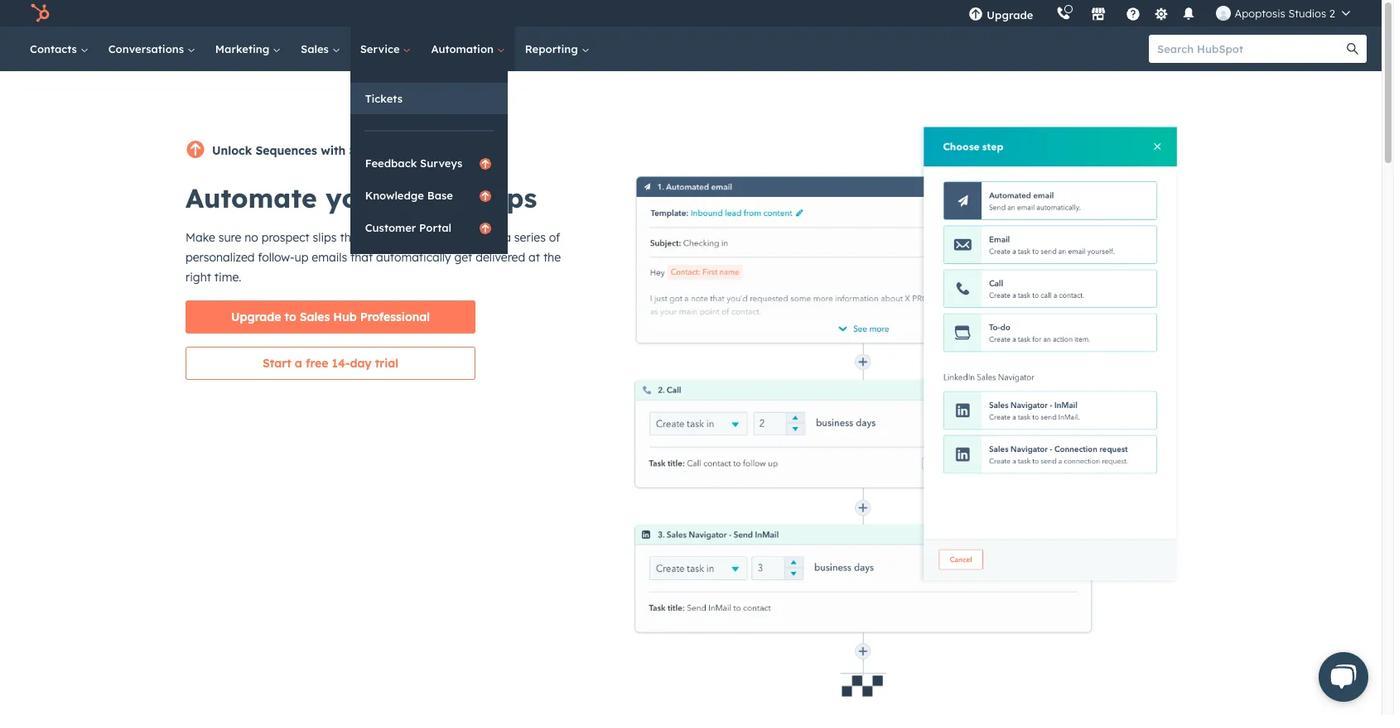 Task type: locate. For each thing, give the bounding box(es) containing it.
knowledge base link
[[350, 180, 508, 211]]

customer portal
[[365, 221, 452, 234]]

1 vertical spatial a
[[295, 356, 302, 371]]

0 vertical spatial a
[[504, 230, 511, 245]]

0 vertical spatial upgrade
[[987, 8, 1034, 22]]

your
[[326, 181, 388, 215]]

sales
[[301, 42, 332, 56], [349, 143, 380, 158], [300, 310, 330, 325]]

sales right to
[[300, 310, 330, 325]]

trial
[[375, 356, 399, 371]]

menu item
[[1045, 0, 1049, 27]]

upgrade to sales hub professional
[[231, 310, 430, 325]]

1 vertical spatial hub
[[333, 310, 357, 325]]

settings image
[[1154, 7, 1169, 22]]

1 horizontal spatial follow-
[[396, 181, 490, 215]]

menu
[[957, 0, 1362, 27]]

of
[[549, 230, 560, 245]]

the up automatically
[[386, 230, 404, 245]]

queue
[[448, 230, 484, 245]]

sales right with
[[349, 143, 380, 158]]

feedback surveys
[[365, 157, 463, 170]]

up
[[487, 230, 501, 245], [295, 250, 309, 265]]

sales link
[[291, 27, 350, 71]]

hub
[[383, 143, 407, 158], [333, 310, 357, 325]]

0 horizontal spatial a
[[295, 356, 302, 371]]

a inside button
[[295, 356, 302, 371]]

reporting link
[[515, 27, 599, 71]]

conversations link
[[98, 27, 205, 71]]

upgrade inside menu
[[987, 8, 1034, 22]]

0 horizontal spatial follow-
[[258, 250, 295, 265]]

that
[[351, 250, 373, 265]]

get
[[454, 250, 472, 265]]

chat widget region
[[1293, 636, 1382, 716]]

settings link
[[1151, 5, 1172, 22]]

upgrade left to
[[231, 310, 281, 325]]

conversations
[[108, 42, 187, 56]]

apoptosis studios 2
[[1235, 7, 1336, 20]]

sales left service
[[301, 42, 332, 56]]

up up delivered
[[487, 230, 501, 245]]

feedback surveys link
[[350, 147, 508, 179]]

professional up base
[[411, 143, 482, 158]]

follow-
[[396, 181, 490, 215], [258, 250, 295, 265]]

to
[[285, 310, 296, 325]]

1 vertical spatial follow-
[[258, 250, 295, 265]]

0 vertical spatial hub
[[383, 143, 407, 158]]

0 horizontal spatial hub
[[333, 310, 357, 325]]

follow- up portal
[[396, 181, 490, 215]]

up down prospect
[[295, 250, 309, 265]]

a
[[504, 230, 511, 245], [295, 356, 302, 371]]

no
[[245, 230, 258, 245]]

automate your follow-ups
[[186, 181, 537, 215]]

make sure no prospect slips through the cracks. queue up a series of personalized follow-up emails that automatically get delivered at the right time.
[[186, 230, 561, 285]]

the
[[386, 230, 404, 245], [543, 250, 561, 265]]

1 horizontal spatial a
[[504, 230, 511, 245]]

prospect
[[262, 230, 310, 245]]

hub up "14-"
[[333, 310, 357, 325]]

reporting
[[525, 42, 581, 56]]

1 vertical spatial upgrade
[[231, 310, 281, 325]]

base
[[427, 189, 453, 202]]

0 horizontal spatial the
[[386, 230, 404, 245]]

studios
[[1289, 7, 1327, 20]]

upgrade inside upgrade to sales hub professional link
[[231, 310, 281, 325]]

cracks.
[[407, 230, 445, 245]]

menu containing apoptosis studios 2
[[957, 0, 1362, 27]]

tickets
[[365, 92, 403, 105]]

upgrade
[[987, 8, 1034, 22], [231, 310, 281, 325]]

0 horizontal spatial upgrade
[[231, 310, 281, 325]]

follow- down prospect
[[258, 250, 295, 265]]

1 vertical spatial sales
[[349, 143, 380, 158]]

professional
[[411, 143, 482, 158], [360, 310, 430, 325]]

upgrade to sales hub professional link
[[186, 301, 476, 334]]

a inside the make sure no prospect slips through the cracks. queue up a series of personalized follow-up emails that automatically get delivered at the right time.
[[504, 230, 511, 245]]

0 vertical spatial up
[[487, 230, 501, 245]]

service link
[[350, 27, 421, 71]]

1 vertical spatial the
[[543, 250, 561, 265]]

1 horizontal spatial upgrade
[[987, 8, 1034, 22]]

calling icon image
[[1057, 7, 1072, 22]]

the right at
[[543, 250, 561, 265]]

a left free
[[295, 356, 302, 371]]

unlock sequences with sales hub professional
[[212, 143, 482, 158]]

tara schultz image
[[1217, 6, 1232, 21]]

service menu
[[350, 71, 508, 254]]

notifications image
[[1182, 7, 1197, 22]]

through
[[340, 230, 383, 245]]

1 vertical spatial up
[[295, 250, 309, 265]]

0 vertical spatial sales
[[301, 42, 332, 56]]

search button
[[1339, 35, 1367, 63]]

automatically
[[376, 250, 451, 265]]

hub up knowledge
[[383, 143, 407, 158]]

1 horizontal spatial up
[[487, 230, 501, 245]]

1 horizontal spatial hub
[[383, 143, 407, 158]]

professional up the trial
[[360, 310, 430, 325]]

automate
[[186, 181, 317, 215]]

a up delivered
[[504, 230, 511, 245]]

upgrade right upgrade icon
[[987, 8, 1034, 22]]

14-
[[332, 356, 350, 371]]

search image
[[1347, 43, 1359, 55]]

delivered
[[476, 250, 525, 265]]



Task type: describe. For each thing, give the bounding box(es) containing it.
series
[[514, 230, 546, 245]]

sequences
[[256, 143, 317, 158]]

tickets link
[[350, 83, 508, 114]]

start a free 14-day trial button
[[186, 347, 476, 380]]

contacts link
[[20, 27, 98, 71]]

slips
[[313, 230, 337, 245]]

calling icon button
[[1050, 2, 1078, 24]]

upgrade for upgrade
[[987, 8, 1034, 22]]

contacts
[[30, 42, 80, 56]]

customer portal link
[[350, 212, 508, 244]]

0 vertical spatial the
[[386, 230, 404, 245]]

start a free 14-day trial
[[263, 356, 399, 371]]

apoptosis studios 2 button
[[1207, 0, 1360, 27]]

1 vertical spatial professional
[[360, 310, 430, 325]]

with
[[321, 143, 346, 158]]

hubspot link
[[20, 3, 62, 23]]

hubspot image
[[30, 3, 50, 23]]

upgrade for upgrade to sales hub professional
[[231, 310, 281, 325]]

feedback
[[365, 157, 417, 170]]

help button
[[1120, 0, 1148, 27]]

portal
[[419, 221, 452, 234]]

make
[[186, 230, 215, 245]]

free
[[306, 356, 328, 371]]

knowledge base
[[365, 189, 453, 202]]

marketing link
[[205, 27, 291, 71]]

marketplaces image
[[1092, 7, 1107, 22]]

time.
[[214, 270, 241, 285]]

day
[[350, 356, 372, 371]]

2 vertical spatial sales
[[300, 310, 330, 325]]

personalized
[[186, 250, 255, 265]]

follow- inside the make sure no prospect slips through the cracks. queue up a series of personalized follow-up emails that automatically get delivered at the right time.
[[258, 250, 295, 265]]

marketplaces button
[[1082, 0, 1116, 27]]

sure
[[218, 230, 241, 245]]

customer
[[365, 221, 416, 234]]

knowledge
[[365, 189, 424, 202]]

0 vertical spatial follow-
[[396, 181, 490, 215]]

Search HubSpot search field
[[1149, 35, 1352, 63]]

emails
[[312, 250, 347, 265]]

0 horizontal spatial up
[[295, 250, 309, 265]]

service
[[360, 42, 403, 56]]

0 vertical spatial professional
[[411, 143, 482, 158]]

marketing
[[215, 42, 273, 56]]

help image
[[1126, 7, 1141, 22]]

start
[[263, 356, 291, 371]]

notifications button
[[1175, 0, 1203, 27]]

automation
[[431, 42, 497, 56]]

apoptosis
[[1235, 7, 1286, 20]]

unlock
[[212, 143, 252, 158]]

ups
[[490, 181, 537, 215]]

automation link
[[421, 27, 515, 71]]

right
[[186, 270, 211, 285]]

upgrade image
[[969, 7, 984, 22]]

1 horizontal spatial the
[[543, 250, 561, 265]]

surveys
[[420, 157, 463, 170]]

at
[[529, 250, 540, 265]]

2
[[1330, 7, 1336, 20]]



Task type: vqa. For each thing, say whether or not it's contained in the screenshot.
Professional
yes



